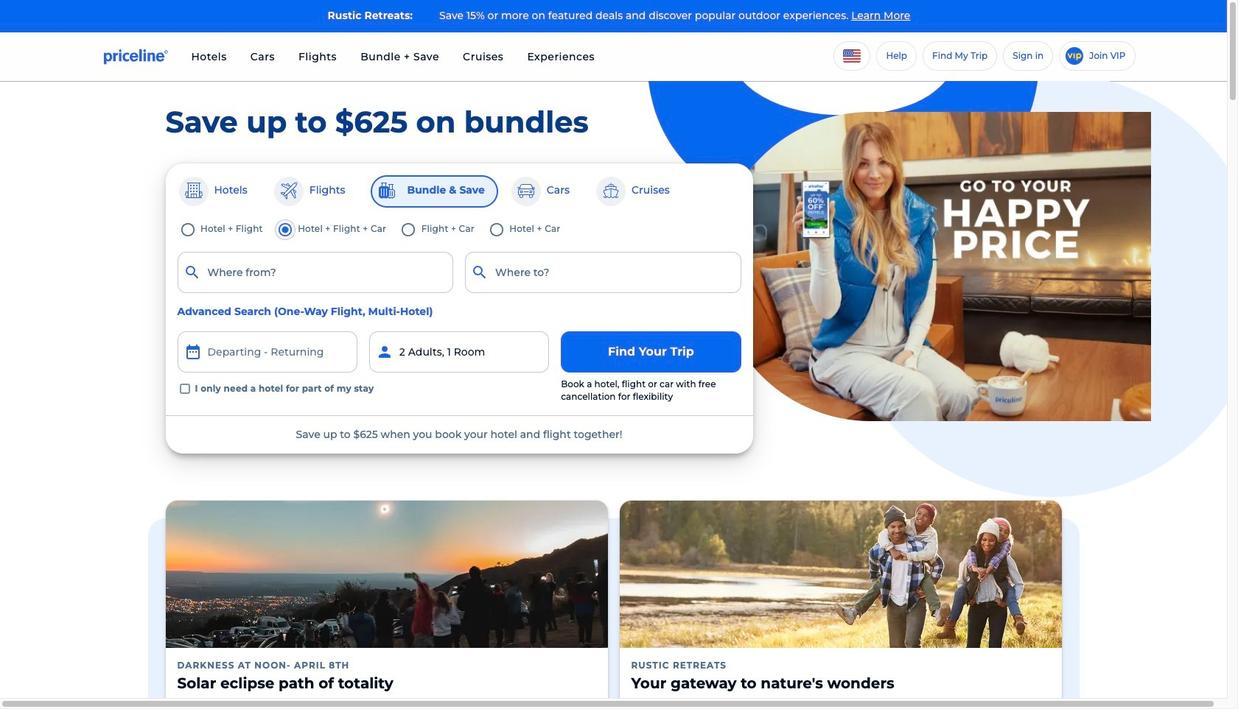 Task type: locate. For each thing, give the bounding box(es) containing it.
1 none field from the left
[[177, 252, 453, 293]]

none field where to?
[[465, 252, 741, 293]]

0 horizontal spatial none field
[[177, 252, 453, 293]]

None field
[[177, 252, 453, 293], [465, 252, 741, 293]]

Where from? field
[[177, 252, 453, 293]]

2 none field from the left
[[465, 252, 741, 293]]

1 horizontal spatial none field
[[465, 252, 741, 293]]

None button
[[177, 332, 357, 373]]

priceline.com home image
[[104, 48, 168, 65]]

vip badge icon image
[[1066, 47, 1084, 65]]

types of travel tab list
[[177, 175, 741, 208]]



Task type: describe. For each thing, give the bounding box(es) containing it.
en us image
[[844, 49, 861, 62]]

none field where from?
[[177, 252, 453, 293]]

Where to? field
[[465, 252, 741, 293]]



Task type: vqa. For each thing, say whether or not it's contained in the screenshot.
the Departing from? field
no



